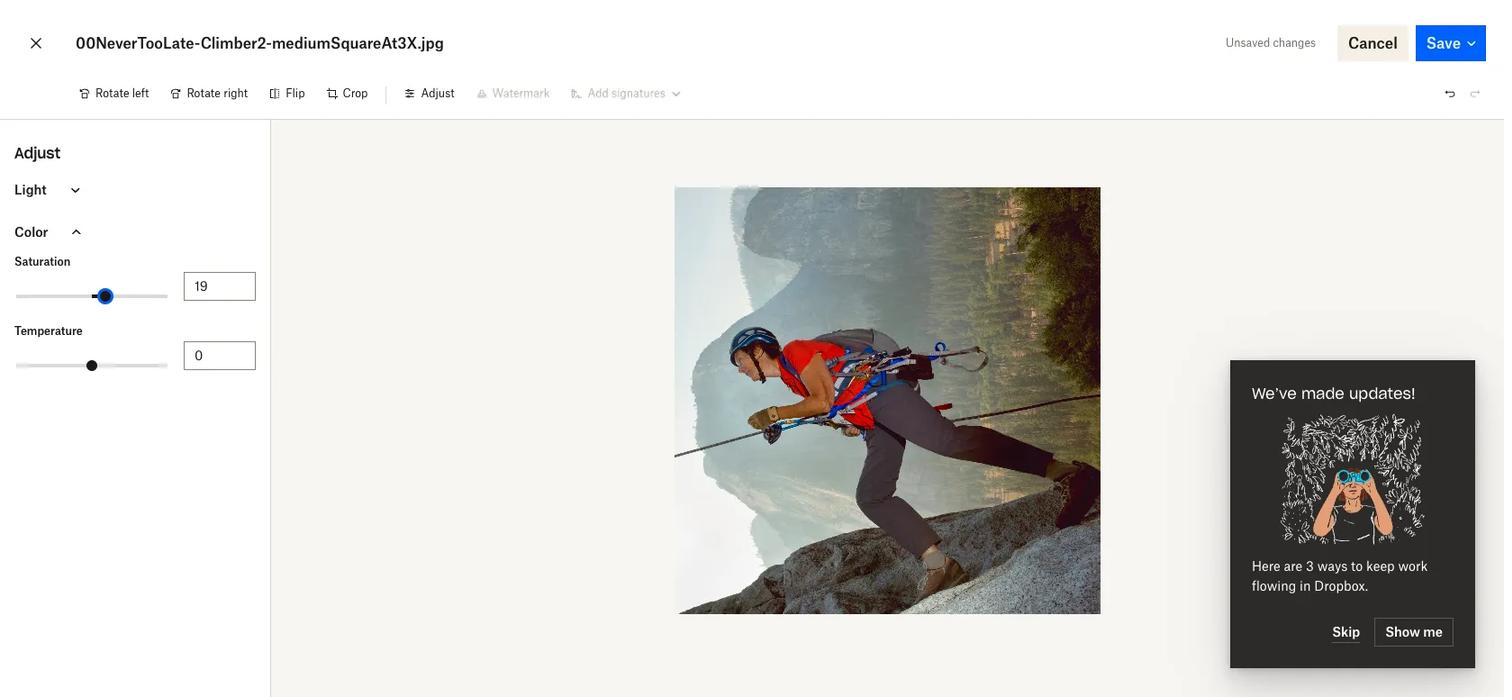 Task type: vqa. For each thing, say whether or not it's contained in the screenshot.
the middle 'Dash'
no



Task type: describe. For each thing, give the bounding box(es) containing it.
temperature
[[14, 324, 83, 338]]

rotate for rotate left
[[96, 87, 129, 100]]

cancel
[[1349, 34, 1398, 52]]

rotate right button
[[160, 79, 259, 108]]

Temperature number field
[[195, 346, 245, 366]]

save
[[1427, 34, 1462, 52]]

adjust inside button
[[421, 87, 455, 100]]

Saturation number field
[[195, 277, 245, 296]]

Temperature range field
[[16, 364, 168, 368]]

light
[[14, 182, 47, 197]]

crop
[[343, 87, 368, 100]]

we've
[[1253, 385, 1298, 403]]

show
[[1386, 625, 1421, 640]]

color button
[[0, 211, 270, 253]]

skip button
[[1333, 622, 1361, 643]]

00nevertoolate-climber2-mediumsquareat3x.jpg
[[76, 34, 444, 52]]

here are 3 ways to keep work flowing in dropbox.
[[1253, 559, 1429, 594]]

flip button
[[259, 79, 316, 108]]

unsaved changes
[[1227, 36, 1317, 50]]

unsaved
[[1227, 36, 1271, 50]]

crop button
[[316, 79, 379, 108]]

are
[[1285, 559, 1303, 574]]

to
[[1352, 559, 1364, 574]]

show me
[[1386, 625, 1444, 640]]

changes
[[1274, 36, 1317, 50]]

right
[[224, 87, 248, 100]]

Saturation range field
[[16, 295, 168, 298]]

adjust button
[[394, 79, 466, 108]]

in
[[1300, 579, 1312, 594]]

keep
[[1367, 559, 1396, 574]]

0 horizontal spatial adjust
[[14, 144, 60, 162]]

flowing
[[1253, 579, 1297, 594]]

close image
[[25, 29, 47, 58]]

rotate left
[[96, 87, 149, 100]]



Task type: locate. For each thing, give the bounding box(es) containing it.
rotate for rotate right
[[187, 87, 221, 100]]

dropbox.
[[1315, 579, 1369, 594]]

show me button
[[1375, 618, 1455, 647]]

climber2-
[[201, 34, 272, 52]]

1 rotate from the left
[[96, 87, 129, 100]]

we've made updates!
[[1253, 385, 1417, 403]]

made
[[1302, 385, 1345, 403]]

rotate inside button
[[187, 87, 221, 100]]

color
[[14, 224, 48, 239]]

adjust right crop at the left of page
[[421, 87, 455, 100]]

rotate left right
[[187, 87, 221, 100]]

1 horizontal spatial adjust
[[421, 87, 455, 100]]

rotate inside "button"
[[96, 87, 129, 100]]

me
[[1424, 625, 1444, 640]]

work
[[1399, 559, 1429, 574]]

rotate right
[[187, 87, 248, 100]]

3
[[1307, 559, 1315, 574]]

adjust
[[421, 87, 455, 100], [14, 144, 60, 162]]

00nevertoolate-
[[76, 34, 201, 52]]

rotate left button
[[68, 79, 160, 108]]

1 horizontal spatial rotate
[[187, 87, 221, 100]]

rotate
[[96, 87, 129, 100], [187, 87, 221, 100]]

rotate left left
[[96, 87, 129, 100]]

skip
[[1333, 624, 1361, 639]]

adjust up light
[[14, 144, 60, 162]]

cancel button
[[1338, 25, 1409, 61]]

here
[[1253, 559, 1281, 574]]

0 horizontal spatial rotate
[[96, 87, 129, 100]]

1 vertical spatial adjust
[[14, 144, 60, 162]]

mediumsquareat3x.jpg
[[272, 34, 444, 52]]

0 vertical spatial adjust
[[421, 87, 455, 100]]

updates!
[[1350, 385, 1417, 403]]

ways
[[1318, 559, 1348, 574]]

save button
[[1416, 25, 1487, 61]]

flip
[[286, 87, 305, 100]]

left
[[132, 87, 149, 100]]

saturation
[[14, 255, 71, 269]]

2 rotate from the left
[[187, 87, 221, 100]]

light button
[[0, 169, 270, 211]]



